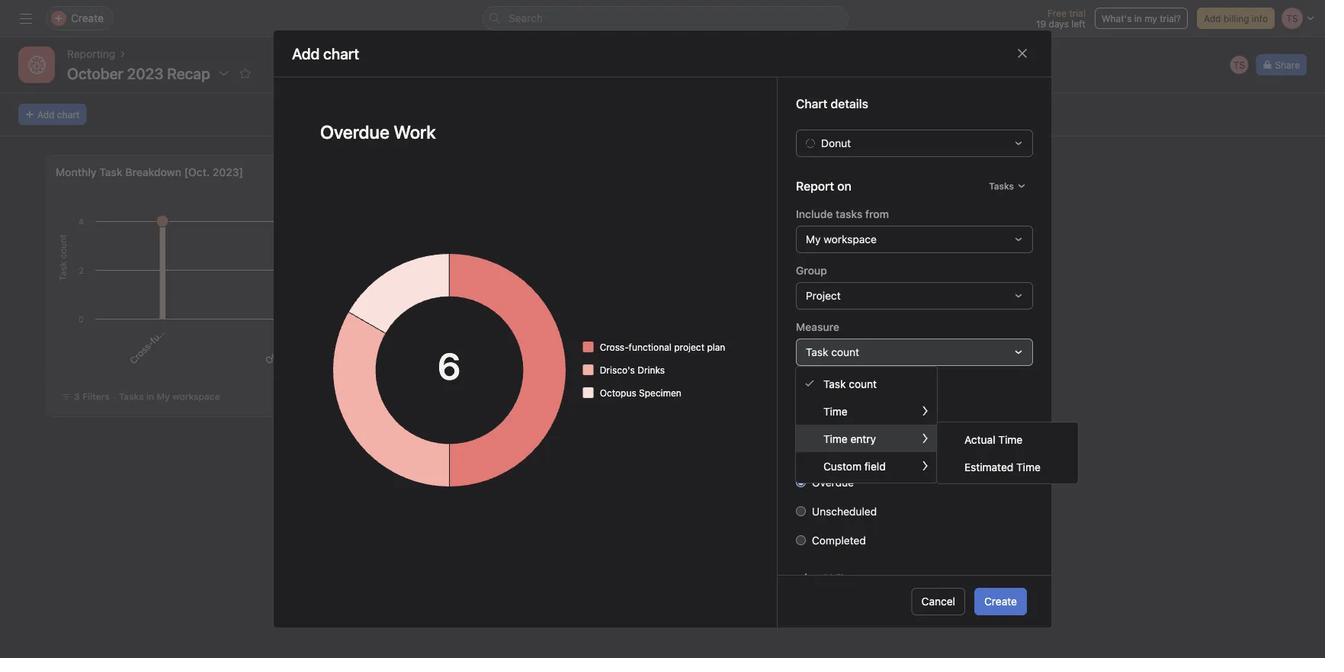 Task type: describe. For each thing, give the bounding box(es) containing it.
search
[[509, 12, 543, 24]]

time up estimated time link
[[999, 433, 1023, 446]]

tasks button
[[982, 175, 1033, 196]]

add chart button
[[18, 104, 86, 125]]

0 horizontal spatial workspace
[[172, 391, 220, 402]]

add to starred image
[[239, 67, 251, 79]]

include
[[796, 207, 833, 220]]

3
[[74, 391, 80, 402]]

donut
[[821, 136, 851, 149]]

include tasks from
[[796, 207, 889, 220]]

task right monthly
[[99, 166, 123, 178]]

actual time
[[965, 433, 1023, 446]]

task inside dropdown button
[[806, 345, 829, 358]]

1 vertical spatial octopus
[[600, 388, 637, 398]]

[oct. 2023]
[[184, 166, 243, 178]]

Overdue radio
[[796, 477, 806, 487]]

in for my
[[146, 391, 154, 402]]

workspace inside my workspace dropdown button
[[824, 233, 877, 245]]

1 horizontal spatial specimen
[[639, 388, 682, 398]]

project
[[674, 342, 705, 352]]

2023 recap
[[127, 64, 210, 82]]

share button
[[1256, 54, 1307, 75]]

what's
[[1102, 13, 1132, 24]]

estimated time link
[[937, 453, 1078, 480]]

task count link
[[796, 370, 937, 397]]

info
[[1252, 13, 1268, 24]]

field
[[865, 460, 886, 472]]

my inside my workspace dropdown button
[[806, 233, 821, 245]]

time up status
[[824, 405, 848, 417]]

add for add billing info
[[1204, 13, 1221, 24]]

drisco's drinks
[[600, 365, 665, 375]]

my workspace
[[806, 233, 877, 245]]

search button
[[483, 6, 849, 31]]

entry
[[851, 432, 876, 445]]

group
[[796, 264, 827, 276]]

project button
[[796, 282, 1033, 309]]

tasks in my workspace
[[119, 391, 220, 402]]

from
[[866, 207, 889, 220]]

time link
[[796, 397, 937, 425]]

0 horizontal spatial filters
[[82, 391, 110, 402]]

3 filters
[[74, 391, 110, 402]]

drinks
[[638, 365, 665, 375]]

monthly task breakdown [oct. 2023]
[[56, 166, 243, 178]]

custom
[[824, 460, 862, 472]]

cancel button
[[912, 588, 966, 615]]

ts button
[[1229, 54, 1250, 75]]

upcoming
[[812, 447, 863, 459]]

measure
[[796, 320, 840, 333]]

reporting link
[[67, 46, 115, 63]]

Overdue Work text field
[[310, 114, 741, 149]]

drisco's
[[600, 365, 635, 375]]

add for add chart
[[37, 109, 55, 120]]

left
[[1072, 18, 1086, 29]]

0 vertical spatial octopus specimen
[[263, 301, 328, 366]]

create button
[[975, 588, 1027, 615]]

actual
[[965, 433, 996, 446]]



Task type: vqa. For each thing, say whether or not it's contained in the screenshot.
"1 project"
no



Task type: locate. For each thing, give the bounding box(es) containing it.
1 horizontal spatial octopus specimen
[[600, 388, 682, 398]]

specimen
[[291, 301, 328, 338], [639, 388, 682, 398]]

status
[[819, 423, 846, 434]]

count down measure
[[831, 345, 860, 358]]

add chart
[[37, 109, 80, 120]]

0 vertical spatial tasks
[[989, 180, 1014, 191]]

octopus
[[263, 333, 296, 366], [600, 388, 637, 398]]

task count down measure
[[806, 345, 860, 358]]

0 vertical spatial add
[[1204, 13, 1221, 24]]

add inside button
[[37, 109, 55, 120]]

add
[[1204, 13, 1221, 24], [37, 109, 55, 120]]

trial?
[[1160, 13, 1181, 24]]

billing
[[1224, 13, 1250, 24]]

filters right 3
[[82, 391, 110, 402]]

add billing info button
[[1197, 8, 1275, 29]]

tasks for tasks in my workspace
[[119, 391, 144, 402]]

task status
[[796, 423, 846, 434]]

create
[[985, 595, 1017, 608]]

search list box
[[483, 6, 849, 31]]

workspace
[[824, 233, 877, 245], [172, 391, 220, 402]]

time up upcoming
[[824, 432, 848, 445]]

close image
[[1017, 47, 1029, 60]]

add chart
[[292, 44, 359, 62]]

what's in my trial? button
[[1095, 8, 1188, 29]]

cancel
[[922, 595, 956, 608]]

1 horizontal spatial tasks
[[989, 180, 1014, 191]]

1 vertical spatial task count
[[824, 377, 877, 390]]

time entry
[[824, 432, 876, 445]]

in
[[1135, 13, 1142, 24], [146, 391, 154, 402]]

1 vertical spatial add
[[37, 109, 55, 120]]

1 vertical spatial count
[[849, 377, 877, 390]]

chart
[[57, 109, 80, 120]]

time
[[824, 405, 848, 417], [824, 432, 848, 445], [999, 433, 1023, 446], [1017, 460, 1041, 473]]

0 horizontal spatial octopus specimen
[[263, 301, 328, 366]]

0 vertical spatial task count
[[806, 345, 860, 358]]

task count inside "link"
[[824, 377, 877, 390]]

count inside dropdown button
[[831, 345, 860, 358]]

1 vertical spatial workspace
[[172, 391, 220, 402]]

add left chart
[[37, 109, 55, 120]]

cross-functional project plan
[[600, 342, 726, 352]]

1 horizontal spatial in
[[1135, 13, 1142, 24]]

task left status
[[796, 423, 816, 434]]

trial
[[1069, 8, 1086, 18]]

estimated time
[[965, 460, 1041, 473]]

Completed radio
[[796, 535, 806, 545]]

time down actual time link
[[1017, 460, 1041, 473]]

1 horizontal spatial add
[[1204, 13, 1221, 24]]

custom field link
[[796, 452, 937, 480]]

0 vertical spatial specimen
[[291, 301, 328, 338]]

my
[[806, 233, 821, 245], [157, 391, 170, 402]]

actual time link
[[937, 426, 1078, 453]]

october
[[67, 64, 123, 82]]

share
[[1275, 59, 1300, 70]]

functional
[[629, 342, 672, 352]]

reporting
[[67, 48, 115, 60]]

0 horizontal spatial octopus
[[263, 333, 296, 366]]

task inside "link"
[[824, 377, 846, 390]]

ts
[[1234, 59, 1245, 70]]

task count
[[806, 345, 860, 358], [824, 377, 877, 390]]

tasks for tasks
[[989, 180, 1014, 191]]

task count up 'time' link
[[824, 377, 877, 390]]

task count inside dropdown button
[[806, 345, 860, 358]]

in inside what's in my trial? button
[[1135, 13, 1142, 24]]

project
[[806, 289, 841, 302]]

0 vertical spatial in
[[1135, 13, 1142, 24]]

add billing info
[[1204, 13, 1268, 24]]

task down measure
[[806, 345, 829, 358]]

monthly
[[56, 166, 97, 178]]

0 horizontal spatial specimen
[[291, 301, 328, 338]]

count up 'time' link
[[849, 377, 877, 390]]

my down include
[[806, 233, 821, 245]]

my
[[1145, 13, 1158, 24]]

time entry link
[[796, 425, 937, 452]]

count inside "link"
[[849, 377, 877, 390]]

1 horizontal spatial workspace
[[824, 233, 877, 245]]

Unscheduled radio
[[796, 506, 806, 516]]

0 horizontal spatial in
[[146, 391, 154, 402]]

add inside "button"
[[1204, 13, 1221, 24]]

custom field
[[824, 460, 886, 472]]

1 vertical spatial octopus specimen
[[600, 388, 682, 398]]

filters up task status
[[796, 390, 831, 405]]

task up 'time' link
[[824, 377, 846, 390]]

tasks inside dropdown button
[[989, 180, 1014, 191]]

in for my
[[1135, 13, 1142, 24]]

tasks
[[836, 207, 863, 220]]

task
[[99, 166, 123, 178], [806, 345, 829, 358], [824, 377, 846, 390], [796, 423, 816, 434]]

show options image
[[218, 67, 230, 79]]

1 horizontal spatial my
[[806, 233, 821, 245]]

brain image
[[27, 56, 46, 74]]

chart details
[[796, 96, 869, 111]]

1 vertical spatial specimen
[[639, 388, 682, 398]]

count
[[831, 345, 860, 358], [849, 377, 877, 390]]

donut button
[[796, 129, 1033, 157]]

0 vertical spatial workspace
[[824, 233, 877, 245]]

0 horizontal spatial my
[[157, 391, 170, 402]]

0 horizontal spatial tasks
[[119, 391, 144, 402]]

cross-
[[600, 342, 629, 352]]

lkftoihjh
[[541, 326, 573, 358]]

19
[[1036, 18, 1046, 29]]

overdue
[[812, 476, 854, 488]]

report on
[[796, 178, 852, 193]]

0 vertical spatial octopus
[[263, 333, 296, 366]]

estimated
[[965, 460, 1014, 473]]

filters
[[796, 390, 831, 405], [82, 391, 110, 402]]

october 2023 recap
[[67, 64, 210, 82]]

days
[[1049, 18, 1069, 29]]

free trial 19 days left
[[1036, 8, 1086, 29]]

free
[[1048, 8, 1067, 18]]

task count button
[[796, 338, 1033, 366]]

my right 3 filters
[[157, 391, 170, 402]]

plan
[[707, 342, 726, 352]]

unscheduled
[[812, 505, 877, 517]]

what's in my trial?
[[1102, 13, 1181, 24]]

1 horizontal spatial filters
[[796, 390, 831, 405]]

0 vertical spatial count
[[831, 345, 860, 358]]

1 horizontal spatial octopus
[[600, 388, 637, 398]]

breakdown
[[125, 166, 181, 178]]

completed
[[812, 534, 866, 546]]

0 horizontal spatial add
[[37, 109, 55, 120]]

1 vertical spatial in
[[146, 391, 154, 402]]

in right 3 filters
[[146, 391, 154, 402]]

octopus specimen
[[263, 301, 328, 366], [600, 388, 682, 398]]

add left billing on the top of page
[[1204, 13, 1221, 24]]

1 vertical spatial my
[[157, 391, 170, 402]]

my workspace button
[[796, 225, 1033, 253]]

octopus inside octopus specimen
[[263, 333, 296, 366]]

0 vertical spatial my
[[806, 233, 821, 245]]

in left my
[[1135, 13, 1142, 24]]

tasks
[[989, 180, 1014, 191], [119, 391, 144, 402]]

1 vertical spatial tasks
[[119, 391, 144, 402]]

specimen inside octopus specimen
[[291, 301, 328, 338]]



